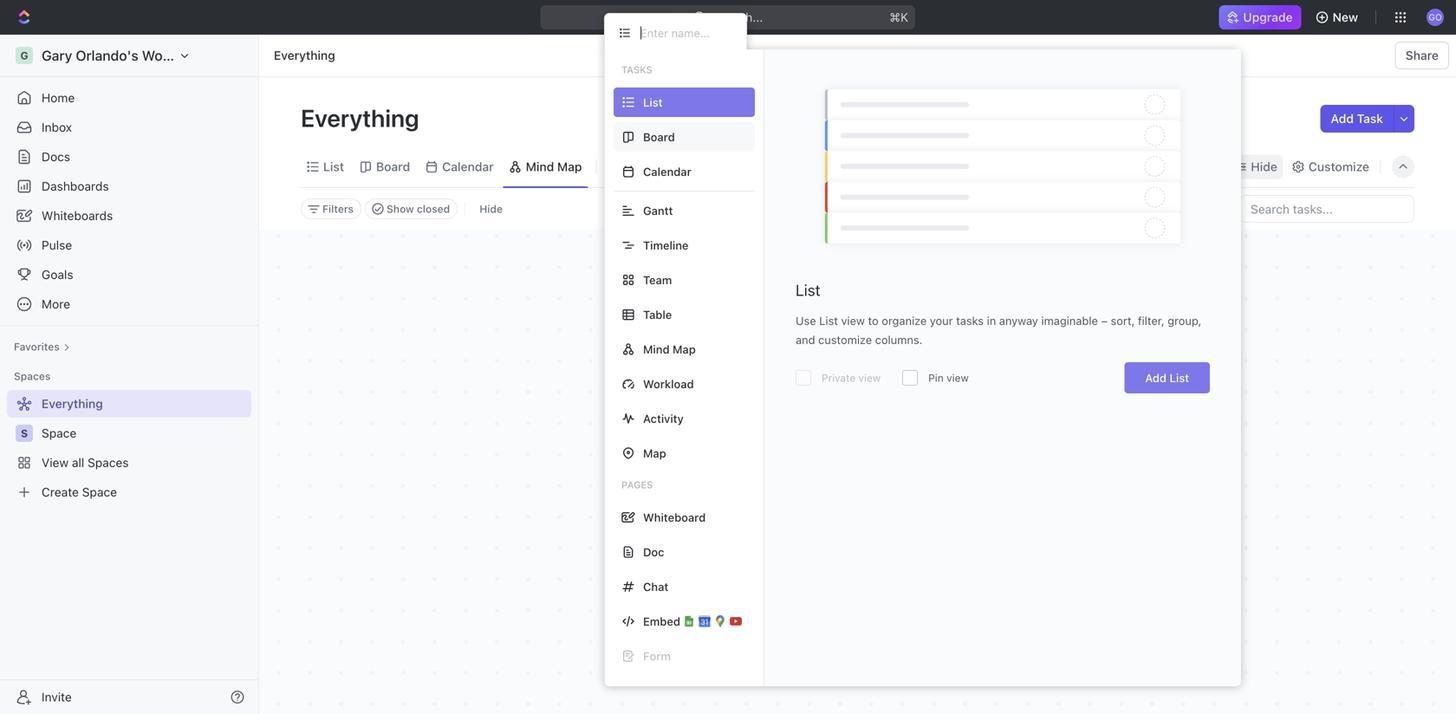 Task type: locate. For each thing, give the bounding box(es) containing it.
upgrade link
[[1219, 5, 1302, 29]]

0 vertical spatial mind map
[[526, 160, 582, 174]]

upgrade
[[1244, 10, 1293, 24]]

mind map left view button
[[526, 160, 582, 174]]

team
[[643, 274, 672, 287]]

in
[[987, 314, 996, 327]]

map left view button
[[557, 160, 582, 174]]

found.
[[908, 527, 954, 545]]

mind right calendar link
[[526, 160, 554, 174]]

calendar up gantt
[[643, 165, 692, 178]]

workload
[[643, 378, 694, 391]]

mind down table
[[643, 343, 670, 356]]

add down "filter,"
[[1146, 372, 1167, 385]]

group,
[[1168, 314, 1202, 327]]

0 horizontal spatial board
[[376, 160, 410, 174]]

add list
[[1146, 372, 1190, 385]]

table
[[643, 308, 672, 321]]

hide button
[[473, 199, 510, 219]]

1 horizontal spatial calendar
[[643, 165, 692, 178]]

closed
[[417, 203, 450, 215]]

calendar
[[442, 160, 494, 174], [643, 165, 692, 178]]

2 vertical spatial map
[[643, 447, 667, 460]]

add inside button
[[1331, 111, 1354, 126]]

0 vertical spatial hide
[[1251, 160, 1278, 174]]

0 horizontal spatial add
[[1146, 372, 1167, 385]]

1 horizontal spatial add
[[1331, 111, 1354, 126]]

view inside the use list view to organize your tasks in anyway imaginable – sort, filter, group, and customize columns.
[[841, 314, 865, 327]]

map
[[557, 160, 582, 174], [673, 343, 696, 356], [643, 447, 667, 460]]

add task button
[[1321, 105, 1394, 133]]

no
[[762, 527, 782, 545]]

0 horizontal spatial mind map
[[526, 160, 582, 174]]

calendar up hide button
[[442, 160, 494, 174]]

list
[[323, 160, 344, 174], [796, 281, 821, 300], [820, 314, 838, 327], [1170, 372, 1190, 385]]

board up show
[[376, 160, 410, 174]]

view button
[[604, 147, 660, 187]]

inbox
[[42, 120, 72, 134]]

show
[[387, 203, 414, 215]]

tasks
[[622, 64, 653, 75]]

add
[[1331, 111, 1354, 126], [1146, 372, 1167, 385]]

1 horizontal spatial hide
[[1251, 160, 1278, 174]]

view right pin
[[947, 372, 969, 384]]

list down group,
[[1170, 372, 1190, 385]]

spaces
[[14, 370, 51, 382]]

private view
[[822, 372, 881, 384]]

hide down calendar link
[[480, 203, 503, 215]]

no matching results found.
[[762, 527, 954, 545]]

customize
[[819, 333, 872, 346]]

0 vertical spatial board
[[643, 130, 675, 143]]

Search tasks... text field
[[1241, 196, 1414, 222]]

1 horizontal spatial map
[[643, 447, 667, 460]]

home link
[[7, 84, 251, 112]]

list link
[[320, 155, 344, 179]]

0 horizontal spatial hide
[[480, 203, 503, 215]]

anyway
[[1000, 314, 1039, 327]]

1 vertical spatial mind map
[[643, 343, 696, 356]]

1 vertical spatial board
[[376, 160, 410, 174]]

add task
[[1331, 111, 1384, 126]]

1 vertical spatial mind
[[643, 343, 670, 356]]

sort,
[[1111, 314, 1135, 327]]

2 horizontal spatial map
[[673, 343, 696, 356]]

chat
[[643, 580, 669, 593]]

embed
[[643, 615, 681, 628]]

0 horizontal spatial calendar
[[442, 160, 494, 174]]

map down activity
[[643, 447, 667, 460]]

view right private
[[859, 372, 881, 384]]

list right use on the top right of page
[[820, 314, 838, 327]]

board
[[643, 130, 675, 143], [376, 160, 410, 174]]

docs link
[[7, 143, 251, 171]]

0 horizontal spatial mind
[[526, 160, 554, 174]]

gantt
[[643, 204, 673, 217]]

view left to in the top of the page
[[841, 314, 865, 327]]

pin
[[929, 372, 944, 384]]

view for private
[[859, 372, 881, 384]]

mind
[[526, 160, 554, 174], [643, 343, 670, 356]]

Enter name... field
[[639, 26, 733, 40]]

everything
[[274, 48, 335, 62], [301, 104, 425, 132]]

everything link
[[270, 45, 340, 66]]

customize button
[[1287, 155, 1375, 179]]

1 vertical spatial hide
[[480, 203, 503, 215]]

–
[[1102, 314, 1108, 327]]

activity
[[643, 412, 684, 425]]

tasks
[[956, 314, 984, 327]]

board up "view"
[[643, 130, 675, 143]]

hide button
[[1231, 155, 1283, 179]]

1 horizontal spatial board
[[643, 130, 675, 143]]

customize
[[1309, 160, 1370, 174]]

view button
[[604, 155, 660, 179]]

hide right search
[[1251, 160, 1278, 174]]

0 vertical spatial everything
[[274, 48, 335, 62]]

hide
[[1251, 160, 1278, 174], [480, 203, 503, 215]]

new
[[1333, 10, 1359, 24]]

timeline
[[643, 239, 689, 252]]

1 vertical spatial everything
[[301, 104, 425, 132]]

mind map up workload
[[643, 343, 696, 356]]

1 vertical spatial add
[[1146, 372, 1167, 385]]

tree
[[7, 390, 251, 506]]

1 vertical spatial map
[[673, 343, 696, 356]]

whiteboard
[[643, 511, 706, 524]]

your
[[930, 314, 953, 327]]

0 horizontal spatial map
[[557, 160, 582, 174]]

favorites
[[14, 341, 60, 353]]

use list view to organize your tasks in anyway imaginable – sort, filter, group, and customize columns.
[[796, 314, 1202, 346]]

1 horizontal spatial mind
[[643, 343, 670, 356]]

favorites button
[[7, 336, 77, 357]]

mind map
[[526, 160, 582, 174], [643, 343, 696, 356]]

pin view
[[929, 372, 969, 384]]

map up workload
[[673, 343, 696, 356]]

calendar link
[[439, 155, 494, 179]]

add left task
[[1331, 111, 1354, 126]]

0 vertical spatial add
[[1331, 111, 1354, 126]]

dashboards
[[42, 179, 109, 193]]

private
[[822, 372, 856, 384]]

0 vertical spatial mind
[[526, 160, 554, 174]]

matching
[[786, 527, 852, 545]]

view
[[841, 314, 865, 327], [859, 372, 881, 384], [947, 372, 969, 384]]



Task type: describe. For each thing, give the bounding box(es) containing it.
search button
[[1159, 155, 1227, 179]]

inbox link
[[7, 114, 251, 141]]

form
[[643, 650, 671, 663]]

show closed
[[387, 203, 450, 215]]

to
[[868, 314, 879, 327]]

hide inside hide button
[[480, 203, 503, 215]]

use
[[796, 314, 816, 327]]

sidebar navigation
[[0, 35, 259, 714]]

task
[[1357, 111, 1384, 126]]

mind map link
[[523, 155, 582, 179]]

share button
[[1396, 42, 1450, 69]]

doc
[[643, 546, 665, 559]]

goals
[[42, 267, 73, 282]]

everything inside the everything link
[[274, 48, 335, 62]]

search...
[[714, 10, 763, 24]]

home
[[42, 91, 75, 105]]

view
[[627, 160, 654, 174]]

whiteboards
[[42, 209, 113, 223]]

board link
[[373, 155, 410, 179]]

add for add list
[[1146, 372, 1167, 385]]

share
[[1406, 48, 1439, 62]]

tree inside the sidebar "navigation"
[[7, 390, 251, 506]]

whiteboards link
[[7, 202, 251, 230]]

imaginable
[[1042, 314, 1098, 327]]

columns.
[[875, 333, 923, 346]]

invite
[[42, 690, 72, 704]]

goals link
[[7, 261, 251, 289]]

search
[[1182, 160, 1222, 174]]

pulse
[[42, 238, 72, 252]]

new button
[[1309, 3, 1369, 31]]

results
[[856, 527, 905, 545]]

filter,
[[1138, 314, 1165, 327]]

0 vertical spatial map
[[557, 160, 582, 174]]

organize
[[882, 314, 927, 327]]

list left 'board' link on the left top of page
[[323, 160, 344, 174]]

pulse link
[[7, 232, 251, 259]]

docs
[[42, 150, 70, 164]]

hide inside hide dropdown button
[[1251, 160, 1278, 174]]

and
[[796, 333, 815, 346]]

view for pin
[[947, 372, 969, 384]]

⌘k
[[890, 10, 909, 24]]

list up use on the top right of page
[[796, 281, 821, 300]]

list inside the use list view to organize your tasks in anyway imaginable – sort, filter, group, and customize columns.
[[820, 314, 838, 327]]

add for add task
[[1331, 111, 1354, 126]]

show closed button
[[365, 199, 458, 219]]

dashboards link
[[7, 173, 251, 200]]

pages
[[622, 479, 653, 491]]

1 horizontal spatial mind map
[[643, 343, 696, 356]]



Task type: vqa. For each thing, say whether or not it's contained in the screenshot.
the right user group icon
no



